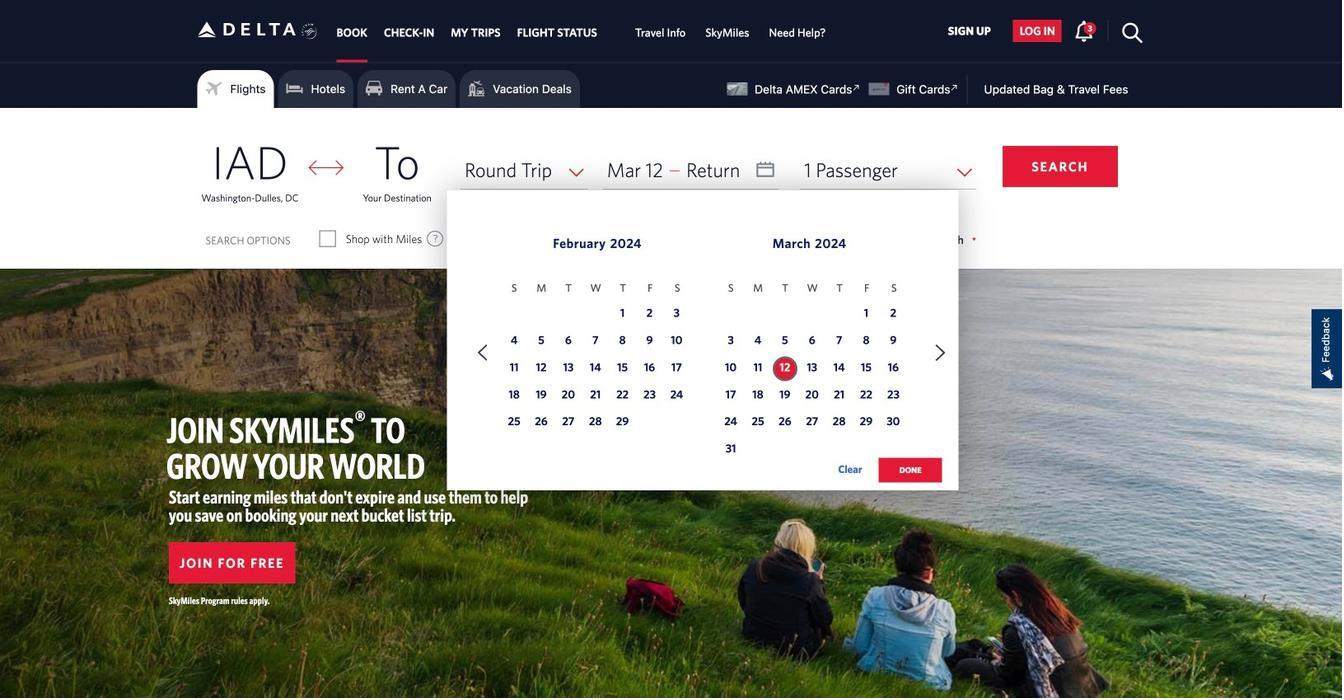Task type: locate. For each thing, give the bounding box(es) containing it.
delta air lines image
[[197, 4, 296, 55]]

None field
[[461, 151, 588, 189], [801, 151, 977, 189], [461, 151, 588, 189], [801, 151, 977, 189]]

tab list
[[328, 0, 836, 62]]

tab panel
[[0, 108, 1343, 500]]

None text field
[[603, 151, 779, 189]]

None checkbox
[[320, 231, 335, 247], [615, 231, 630, 247], [320, 231, 335, 247], [615, 231, 630, 247]]



Task type: describe. For each thing, give the bounding box(es) containing it.
this link opens another site in a new window that may not follow the same accessibility policies as delta air lines. image
[[947, 80, 963, 96]]

calendar expanded, use arrow keys to select date application
[[447, 190, 959, 500]]

this link opens another site in a new window that may not follow the same accessibility policies as delta air lines. image
[[849, 80, 865, 96]]

skyteam image
[[302, 6, 317, 57]]



Task type: vqa. For each thing, say whether or not it's contained in the screenshot.
text box
yes



